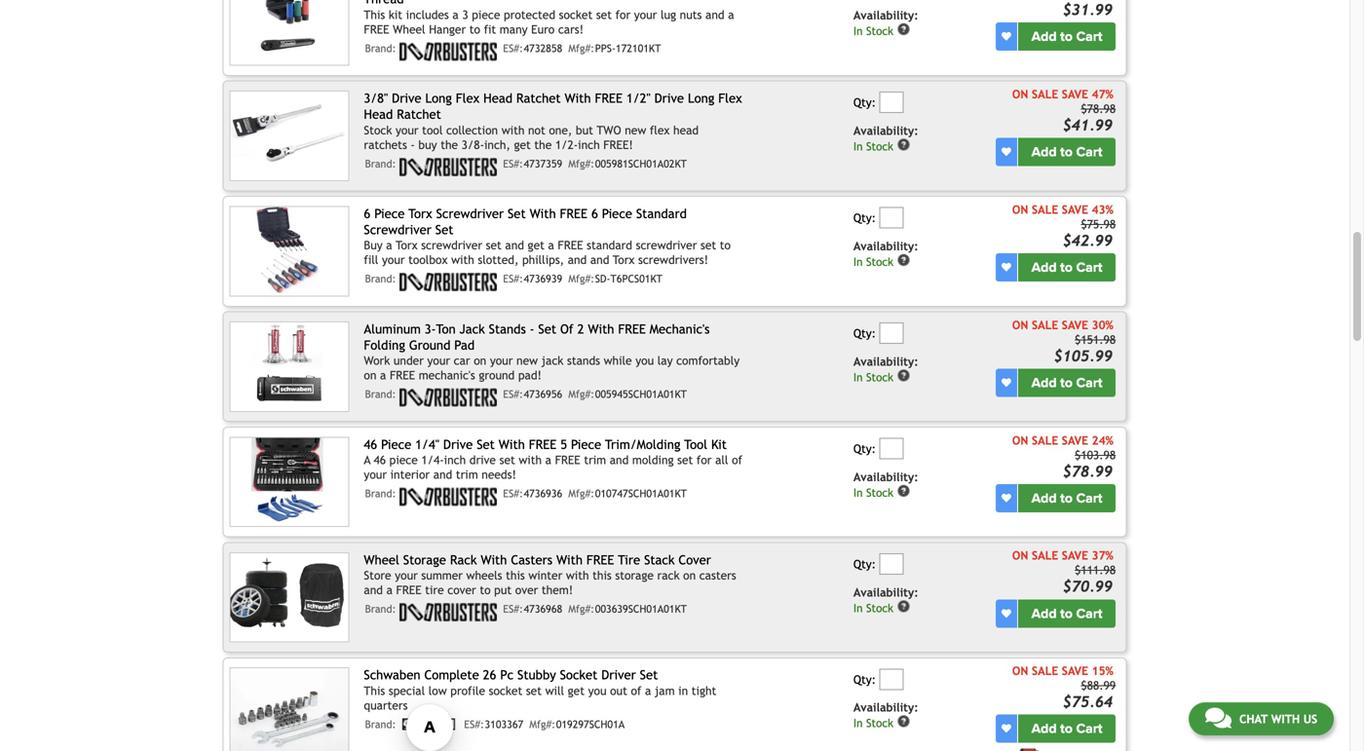 Task type: vqa. For each thing, say whether or not it's contained in the screenshot.
2
yes



Task type: locate. For each thing, give the bounding box(es) containing it.
1 vertical spatial of
[[631, 684, 641, 698]]

2 save from the top
[[1062, 203, 1088, 216]]

2 question sign image from the top
[[897, 484, 911, 498]]

3 brand: from the top
[[365, 273, 396, 285]]

ratchet up tool
[[397, 107, 441, 122]]

on left "47%"
[[1012, 87, 1028, 101]]

save for $70.99
[[1062, 549, 1088, 562]]

4 qty: from the top
[[853, 442, 876, 455]]

$70.99
[[1063, 578, 1113, 596]]

24%
[[1092, 433, 1114, 447]]

4736939
[[524, 273, 562, 285]]

0 horizontal spatial screwdriver
[[421, 238, 482, 252]]

0 horizontal spatial long
[[425, 91, 452, 106]]

0 vertical spatial this
[[364, 8, 385, 21]]

1 question sign image from the top
[[897, 23, 911, 36]]

1 vertical spatial question sign image
[[897, 253, 911, 267]]

2 horizontal spatial drive
[[654, 91, 684, 106]]

0 vertical spatial wheel
[[393, 22, 425, 36]]

wheel up store
[[364, 552, 399, 567]]

with down the 46 piece 1/4" drive set with free 5 piece trim/molding tool kit link
[[519, 453, 542, 467]]

you inside aluminum 3-ton jack stands - set of 2 with free mechanic's folding ground pad work under your car on your new jack stands while you lay comfortably on a free mechanic's ground pad!
[[636, 354, 654, 367]]

add for $78.99
[[1031, 490, 1057, 507]]

save for $78.99
[[1062, 433, 1088, 447]]

question sign image for $42.99
[[897, 253, 911, 267]]

availability: for $42.99
[[853, 239, 919, 253]]

0 vertical spatial add to wish list image
[[1002, 32, 1011, 42]]

1 vertical spatial screwdriver
[[364, 222, 432, 237]]

add to wish list image
[[1002, 263, 1011, 272], [1002, 378, 1011, 388], [1002, 493, 1011, 503], [1002, 609, 1011, 619]]

doorbusters - corporate logo image for $70.99
[[400, 603, 497, 622]]

3 question sign image from the top
[[897, 369, 911, 382]]

mfg#:
[[568, 42, 594, 54], [568, 158, 594, 170], [568, 273, 594, 285], [568, 388, 594, 401], [568, 488, 594, 500], [568, 603, 594, 615], [529, 719, 556, 731]]

kit
[[711, 437, 727, 452]]

2 availability: in stock from the top
[[853, 124, 919, 153]]

mfg#: for $105.99
[[568, 388, 594, 401]]

add to cart down '$75.64'
[[1031, 721, 1103, 737]]

wheel inside wheel storage rack with casters with free tire stack cover store your summer wheels this winter with this storage rack on casters and a free tire cover to put over them!
[[364, 552, 399, 567]]

drive right 3/8"
[[392, 91, 421, 106]]

1/2-
[[555, 138, 578, 151]]

nuts
[[680, 8, 702, 21]]

on inside on sale save 30% $151.98 $105.99
[[1012, 318, 1028, 332]]

- inside aluminum 3-ton jack stands - set of 2 with free mechanic's folding ground pad work under your car on your new jack stands while you lay comfortably on a free mechanic's ground pad!
[[530, 321, 534, 337]]

add for $105.99
[[1031, 375, 1057, 391]]

1 vertical spatial piece
[[389, 453, 418, 467]]

0 vertical spatial get
[[514, 138, 531, 151]]

0 horizontal spatial you
[[588, 684, 607, 698]]

6 add from the top
[[1031, 605, 1057, 622]]

es#: down ground
[[503, 388, 523, 401]]

tire
[[618, 552, 640, 567]]

a inside wheel storage rack with casters with free tire stack cover store your summer wheels this winter with this storage rack on casters and a free tire cover to put over them!
[[386, 583, 393, 597]]

0 horizontal spatial -
[[411, 138, 415, 151]]

2 in from the top
[[853, 140, 863, 153]]

with up phillips,
[[530, 206, 556, 221]]

brand: down work
[[365, 388, 396, 401]]

-
[[411, 138, 415, 151], [530, 321, 534, 337]]

ton
[[436, 321, 456, 337]]

on inside on sale save 43% $75.98 $42.99
[[1012, 203, 1028, 216]]

0 horizontal spatial screwdriver
[[364, 222, 432, 237]]

1 vertical spatial ratchet
[[397, 107, 441, 122]]

with inside aluminum 3-ton jack stands - set of 2 with free mechanic's folding ground pad work under your car on your new jack stands while you lay comfortably on a free mechanic's ground pad!
[[588, 321, 614, 337]]

1 on from the top
[[1012, 87, 1028, 101]]

in
[[853, 25, 863, 38], [853, 140, 863, 153], [853, 255, 863, 269], [853, 371, 863, 384], [853, 486, 863, 499], [853, 602, 863, 615], [853, 717, 863, 730]]

for
[[615, 8, 631, 21], [697, 453, 712, 467]]

1/4-
[[421, 453, 444, 467]]

flex right 1/2" at the top of the page
[[718, 91, 742, 106]]

qty:
[[853, 96, 876, 109], [853, 211, 876, 225], [853, 326, 876, 340], [853, 442, 876, 455], [853, 557, 876, 571], [853, 673, 876, 686]]

sale for $105.99
[[1032, 318, 1058, 332]]

0 horizontal spatial on
[[364, 368, 377, 382]]

cart down $31.99
[[1076, 28, 1103, 45]]

1 6 from the left
[[364, 206, 371, 221]]

with
[[565, 91, 591, 106], [530, 206, 556, 221], [588, 321, 614, 337], [499, 437, 525, 452], [481, 552, 507, 567], [556, 552, 583, 567]]

1 horizontal spatial on
[[474, 354, 486, 367]]

0 horizontal spatial new
[[516, 354, 538, 367]]

casters
[[699, 569, 736, 582]]

1 screwdriver from the left
[[421, 238, 482, 252]]

set down stubby
[[526, 684, 542, 698]]

2 sale from the top
[[1032, 203, 1058, 216]]

availability: in stock for $41.99
[[853, 124, 919, 153]]

add up free shipping icon
[[1031, 721, 1057, 737]]

1 horizontal spatial piece
[[472, 8, 500, 21]]

2 brand: from the top
[[365, 158, 396, 170]]

3 add to wish list image from the top
[[1002, 724, 1011, 734]]

1 horizontal spatial screwdriver
[[436, 206, 504, 221]]

0 vertical spatial you
[[636, 354, 654, 367]]

availability: for $105.99
[[853, 355, 919, 368]]

add to cart button down $42.99 in the right of the page
[[1018, 253, 1116, 282]]

3 in from the top
[[853, 255, 863, 269]]

two
[[597, 123, 621, 137]]

new inside the 3/8" drive long flex head ratchet with free 1/2" drive long flex head ratchet stock your tool collection with not one, but two new flex head ratchets - buy the 3/8-inch, get the 1/2-inch free!
[[625, 123, 646, 137]]

2 add to cart button from the top
[[1018, 138, 1116, 166]]

brand: down fill
[[365, 273, 396, 285]]

0 horizontal spatial this
[[506, 569, 525, 582]]

of inside 46 piece 1/4" drive set with free 5 piece trim/molding tool kit a 46 piece 1/4-inch drive set with a free trim and molding set for all of your interior and trim needs!
[[732, 453, 742, 467]]

on inside on sale save 24% $103.98 $78.99
[[1012, 433, 1028, 447]]

phillips,
[[522, 253, 564, 267]]

brand: for $105.99
[[365, 388, 396, 401]]

2 availability: from the top
[[853, 124, 919, 137]]

7 cart from the top
[[1076, 721, 1103, 737]]

6 sale from the top
[[1032, 664, 1058, 678]]

0 vertical spatial socket
[[559, 8, 593, 21]]

None text field
[[880, 207, 904, 229], [880, 323, 904, 344], [880, 553, 904, 575], [880, 207, 904, 229], [880, 323, 904, 344], [880, 553, 904, 575]]

this up over
[[506, 569, 525, 582]]

3 on from the top
[[1012, 318, 1028, 332]]

your down a
[[364, 468, 387, 482]]

sale left "47%"
[[1032, 87, 1058, 101]]

2 vertical spatial add to wish list image
[[1002, 724, 1011, 734]]

6 add to cart button from the top
[[1018, 600, 1116, 628]]

on for $41.99
[[1012, 87, 1028, 101]]

sale for $78.99
[[1032, 433, 1058, 447]]

ratchet up not
[[516, 91, 561, 106]]

with up needs!
[[499, 437, 525, 452]]

2 doorbusters - corporate logo image from the top
[[400, 158, 497, 176]]

ratchet
[[516, 91, 561, 106], [397, 107, 441, 122]]

mfg#: left sd-
[[568, 273, 594, 285]]

sale inside on sale save 43% $75.98 $42.99
[[1032, 203, 1058, 216]]

1 availability: in stock from the top
[[853, 8, 919, 38]]

save inside on sale save 30% $151.98 $105.99
[[1062, 318, 1088, 332]]

2 screwdriver from the left
[[636, 238, 697, 252]]

add to cart button down $105.99
[[1018, 369, 1116, 397]]

2 add to cart from the top
[[1031, 144, 1103, 160]]

cover
[[447, 583, 476, 597]]

2 add from the top
[[1031, 144, 1057, 160]]

es#4736968 - 003639sch01a01kt - wheel storage rack with casters with free tire stack cover - store your summer wheels this winter with this storage rack on casters and a free tire cover to put over them! - doorbusters - audi bmw volkswagen mercedes benz mini porsche image
[[229, 552, 350, 643]]

4 add from the top
[[1031, 375, 1057, 391]]

None text field
[[880, 92, 904, 113], [880, 438, 904, 459], [880, 669, 904, 690], [880, 92, 904, 113], [880, 438, 904, 459], [880, 669, 904, 690]]

you inside schwaben complete 26 pc stubby socket driver set this special low profile socket set will get you out of a jam in tight quarters
[[588, 684, 607, 698]]

3 availability: from the top
[[853, 239, 919, 253]]

3 doorbusters - corporate logo image from the top
[[400, 273, 497, 292]]

on for $70.99
[[1012, 549, 1028, 562]]

es#: 4736956 mfg#: 005945sch01a01kt
[[503, 388, 687, 401]]

jack
[[459, 321, 485, 337]]

1 vertical spatial get
[[528, 238, 545, 252]]

collection
[[446, 123, 498, 137]]

3 cart from the top
[[1076, 259, 1103, 276]]

0 horizontal spatial inch
[[444, 453, 466, 467]]

doorbusters - corporate logo image down toolbox
[[400, 273, 497, 292]]

cart for $105.99
[[1076, 375, 1103, 391]]

new
[[625, 123, 646, 137], [516, 354, 538, 367]]

6 brand: from the top
[[365, 603, 396, 615]]

free inside this kit includes a 3 piece protected socket set for your lug nuts and a free wheel hanger to fit many euro cars!
[[364, 22, 389, 36]]

1 horizontal spatial head
[[483, 91, 513, 106]]

on sale save 37% $111.98 $70.99
[[1012, 549, 1116, 596]]

new inside aluminum 3-ton jack stands - set of 2 with free mechanic's folding ground pad work under your car on your new jack stands while you lay comfortably on a free mechanic's ground pad!
[[516, 354, 538, 367]]

screwdrivers!
[[638, 253, 708, 267]]

5 add to cart from the top
[[1031, 490, 1103, 507]]

4 availability: from the top
[[853, 355, 919, 368]]

add down on sale save 43% $75.98 $42.99
[[1031, 259, 1057, 276]]

and up "slotted,"
[[505, 238, 524, 252]]

screwdriver up toolbox
[[421, 238, 482, 252]]

1 question sign image from the top
[[897, 138, 911, 152]]

a inside schwaben complete 26 pc stubby socket driver set this special low profile socket set will get you out of a jam in tight quarters
[[645, 684, 651, 698]]

slotted,
[[478, 253, 519, 267]]

to inside 6 piece torx screwdriver set with free 6 piece standard screwdriver set buy a torx screwdriver set and get a free standard screwdriver set to fill your toolbox with slotted, phillips, and and torx screwdrivers!
[[720, 238, 731, 252]]

0 vertical spatial 46
[[364, 437, 377, 452]]

1 vertical spatial this
[[364, 684, 385, 698]]

add to wish list image for $78.99
[[1002, 493, 1011, 503]]

mfg#: down stands
[[568, 388, 594, 401]]

1 add to cart from the top
[[1031, 28, 1103, 45]]

a inside aluminum 3-ton jack stands - set of 2 with free mechanic's folding ground pad work under your car on your new jack stands while you lay comfortably on a free mechanic's ground pad!
[[380, 368, 386, 382]]

0 vertical spatial new
[[625, 123, 646, 137]]

fit
[[484, 22, 496, 36]]

0 horizontal spatial trim
[[456, 468, 478, 482]]

toolbox
[[408, 253, 448, 267]]

3 availability: in stock from the top
[[853, 239, 919, 269]]

0 horizontal spatial piece
[[389, 453, 418, 467]]

this left storage
[[593, 569, 612, 582]]

question sign image
[[897, 138, 911, 152], [897, 484, 911, 498], [897, 600, 911, 613], [897, 715, 911, 729]]

drive up "drive"
[[443, 437, 473, 452]]

3 qty: from the top
[[853, 326, 876, 340]]

and right nuts
[[705, 8, 725, 21]]

for left all
[[697, 453, 712, 467]]

es#:
[[503, 42, 523, 54], [503, 158, 523, 170], [503, 273, 523, 285], [503, 388, 523, 401], [503, 488, 523, 500], [503, 603, 523, 615], [464, 719, 484, 731]]

1 horizontal spatial long
[[688, 91, 715, 106]]

1 vertical spatial new
[[516, 354, 538, 367]]

1 vertical spatial wheel
[[364, 552, 399, 567]]

save
[[1062, 87, 1088, 101], [1062, 203, 1088, 216], [1062, 318, 1088, 332], [1062, 433, 1088, 447], [1062, 549, 1088, 562], [1062, 664, 1088, 678]]

stands
[[567, 354, 600, 367]]

5 sale from the top
[[1032, 549, 1058, 562]]

es#4732858 - pps-172101kt - 3 piece protecta socket kit with free wheel hanger - m12x1.5 thread - this kit includes a 3 piece protected socket set for your lug nuts and a free wheel hanger to fit many euro cars! - doorbusters - bmw volkswagen mini image
[[229, 0, 350, 66]]

save inside on sale save 24% $103.98 $78.99
[[1062, 433, 1088, 447]]

5 availability: from the top
[[853, 470, 919, 484]]

1 horizontal spatial for
[[697, 453, 712, 467]]

5 on from the top
[[1012, 549, 1028, 562]]

you
[[636, 354, 654, 367], [588, 684, 607, 698]]

schwaben complete 26 pc stubby socket driver set this special low profile socket set will get you out of a jam in tight quarters
[[364, 668, 716, 712]]

cart
[[1076, 28, 1103, 45], [1076, 144, 1103, 160], [1076, 259, 1103, 276], [1076, 375, 1103, 391], [1076, 490, 1103, 507], [1076, 605, 1103, 622], [1076, 721, 1103, 737]]

7 brand: from the top
[[365, 719, 396, 731]]

0 horizontal spatial flex
[[456, 91, 480, 106]]

2 vertical spatial question sign image
[[897, 369, 911, 382]]

set down tool
[[677, 453, 693, 467]]

1 horizontal spatial trim
[[584, 453, 606, 467]]

2 this from the top
[[364, 684, 385, 698]]

save inside on sale save 37% $111.98 $70.99
[[1062, 549, 1088, 562]]

4 availability: in stock from the top
[[853, 355, 919, 384]]

doorbusters - corporate logo image for $41.99
[[400, 158, 497, 176]]

a right "buy"
[[386, 238, 392, 252]]

save for $105.99
[[1062, 318, 1088, 332]]

wheel storage rack with casters with free tire stack cover link
[[364, 552, 711, 567]]

add to wish list image for $42.99
[[1002, 263, 1011, 272]]

0 horizontal spatial the
[[441, 138, 458, 151]]

0 horizontal spatial for
[[615, 8, 631, 21]]

3 save from the top
[[1062, 318, 1088, 332]]

1 horizontal spatial of
[[732, 453, 742, 467]]

doorbusters - corporate logo image down buy
[[400, 158, 497, 176]]

on inside on sale save 47% $78.98 $41.99
[[1012, 87, 1028, 101]]

question sign image for $70.99
[[897, 600, 911, 613]]

2 horizontal spatial on
[[683, 569, 696, 582]]

screwdriver up "buy"
[[364, 222, 432, 237]]

1 horizontal spatial -
[[530, 321, 534, 337]]

2 vertical spatial on
[[683, 569, 696, 582]]

trim up es#: 4736936 mfg#: 010747sch01a01kt
[[584, 453, 606, 467]]

1 vertical spatial inch
[[444, 453, 466, 467]]

socket inside this kit includes a 3 piece protected socket set for your lug nuts and a free wheel hanger to fit many euro cars!
[[559, 8, 593, 21]]

add down on sale save 30% $151.98 $105.99
[[1031, 375, 1057, 391]]

doorbusters - corporate logo image down hanger
[[400, 42, 497, 61]]

on
[[1012, 87, 1028, 101], [1012, 203, 1028, 216], [1012, 318, 1028, 332], [1012, 433, 1028, 447], [1012, 549, 1028, 562], [1012, 664, 1028, 678]]

1 horizontal spatial screwdriver
[[636, 238, 697, 252]]

your right fill
[[382, 253, 405, 267]]

4 doorbusters - corporate logo image from the top
[[400, 388, 497, 407]]

1 horizontal spatial you
[[636, 354, 654, 367]]

mechanic's
[[419, 368, 475, 382]]

4 on from the top
[[1012, 433, 1028, 447]]

4 question sign image from the top
[[897, 715, 911, 729]]

6 cart from the top
[[1076, 605, 1103, 622]]

5 add from the top
[[1031, 490, 1057, 507]]

doorbusters - corporate logo image
[[400, 42, 497, 61], [400, 158, 497, 176], [400, 273, 497, 292], [400, 388, 497, 407], [400, 488, 497, 506], [400, 603, 497, 622]]

0 vertical spatial piece
[[472, 8, 500, 21]]

to for $70.99's add to wish list icon
[[1060, 605, 1073, 622]]

get down not
[[514, 138, 531, 151]]

inch
[[578, 138, 600, 151], [444, 453, 466, 467]]

qty: for $41.99
[[853, 96, 876, 109]]

1 availability: from the top
[[853, 8, 919, 22]]

set up needs!
[[499, 453, 515, 467]]

mfg#: for $41.99
[[568, 158, 594, 170]]

es#: for $42.99
[[503, 273, 523, 285]]

cart for $78.99
[[1076, 490, 1103, 507]]

doorbusters - corporate logo image down cover
[[400, 603, 497, 622]]

0 vertical spatial -
[[411, 138, 415, 151]]

get
[[514, 138, 531, 151], [528, 238, 545, 252], [568, 684, 585, 698]]

0 horizontal spatial of
[[631, 684, 641, 698]]

add to cart button down $31.99
[[1018, 23, 1116, 51]]

ground
[[479, 368, 515, 382]]

0 vertical spatial of
[[732, 453, 742, 467]]

with inside 6 piece torx screwdriver set with free 6 piece standard screwdriver set buy a torx screwdriver set and get a free standard screwdriver set to fill your toolbox with slotted, phillips, and and torx screwdrivers!
[[451, 253, 474, 267]]

of inside schwaben complete 26 pc stubby socket driver set this special low profile socket set will get you out of a jam in tight quarters
[[631, 684, 641, 698]]

4736936
[[524, 488, 562, 500]]

1 vertical spatial socket
[[489, 684, 522, 698]]

2 add to wish list image from the top
[[1002, 378, 1011, 388]]

and inside wheel storage rack with casters with free tire stack cover store your summer wheels this winter with this storage rack on casters and a free tire cover to put over them!
[[364, 583, 383, 597]]

on sale save 15% $88.99 $75.64
[[1012, 664, 1116, 711]]

sale inside on sale save 47% $78.98 $41.99
[[1032, 87, 1058, 101]]

3 add to wish list image from the top
[[1002, 493, 1011, 503]]

es#4736956 - 005945sch01a01kt - aluminum 3-ton jack stands - set of 2 with free mechanic's folding ground pad - work under your car on your new jack stands while you lay comfortably on a free mechanic's ground pad! - doorbusters - audi bmw volkswagen mercedes benz mini porsche image
[[229, 321, 350, 412]]

and down trim/molding
[[610, 453, 629, 467]]

save inside on sale save 43% $75.98 $42.99
[[1062, 203, 1088, 216]]

es#4737359 - 005981sch01a02kt - 3/8" drive long flex head ratchet with free 1/2" drive long flex head ratchet - stock your tool collection with not one, but two new flex head ratchets - buy the 3/8-inch, get the 1/2-inch free! - doorbusters - audi bmw volkswagen mercedes benz mini porsche image
[[229, 91, 350, 181]]

add for $70.99
[[1031, 605, 1057, 622]]

and inside this kit includes a 3 piece protected socket set for your lug nuts and a free wheel hanger to fit many euro cars!
[[705, 8, 725, 21]]

5 in from the top
[[853, 486, 863, 499]]

2 cart from the top
[[1076, 144, 1103, 160]]

screwdriver up screwdrivers!
[[636, 238, 697, 252]]

save inside on sale save 47% $78.98 $41.99
[[1062, 87, 1088, 101]]

with left us
[[1271, 712, 1300, 726]]

46 right a
[[374, 453, 386, 467]]

0 vertical spatial for
[[615, 8, 631, 21]]

set up jam in the bottom of the page
[[640, 668, 658, 683]]

6 add to cart from the top
[[1031, 605, 1103, 622]]

1 vertical spatial head
[[364, 107, 393, 122]]

drive
[[392, 91, 421, 106], [654, 91, 684, 106], [443, 437, 473, 452]]

6 up standard
[[591, 206, 598, 221]]

sd-
[[595, 273, 610, 285]]

1 horizontal spatial the
[[534, 138, 552, 151]]

2 on from the top
[[1012, 203, 1028, 216]]

set up screwdrivers!
[[701, 238, 716, 252]]

for inside this kit includes a 3 piece protected socket set for your lug nuts and a free wheel hanger to fit many euro cars!
[[615, 8, 631, 21]]

5 add to cart button from the top
[[1018, 484, 1116, 512]]

to for $42.99 add to wish list icon
[[1060, 259, 1073, 276]]

stubby
[[517, 668, 556, 683]]

long
[[425, 91, 452, 106], [688, 91, 715, 106]]

1 vertical spatial on
[[364, 368, 377, 382]]

jam
[[655, 684, 675, 698]]

3 add to cart button from the top
[[1018, 253, 1116, 282]]

this up quarters
[[364, 684, 385, 698]]

46 up a
[[364, 437, 377, 452]]

3 question sign image from the top
[[897, 600, 911, 613]]

you left out
[[588, 684, 607, 698]]

set up pps-
[[596, 8, 612, 21]]

with up them!
[[566, 569, 589, 582]]

2 vertical spatial get
[[568, 684, 585, 698]]

out
[[610, 684, 627, 698]]

question sign image
[[897, 23, 911, 36], [897, 253, 911, 267], [897, 369, 911, 382]]

sale inside on sale save 24% $103.98 $78.99
[[1032, 433, 1058, 447]]

set inside 46 piece 1/4" drive set with free 5 piece trim/molding tool kit a 46 piece 1/4-inch drive set with a free trim and molding set for all of your interior and trim needs!
[[477, 437, 495, 452]]

6 save from the top
[[1062, 664, 1088, 678]]

with up inch,
[[502, 123, 525, 137]]

4 add to cart button from the top
[[1018, 369, 1116, 397]]

1 vertical spatial -
[[530, 321, 534, 337]]

cart down '$75.64'
[[1076, 721, 1103, 737]]

1 horizontal spatial new
[[625, 123, 646, 137]]

3/8" drive long flex head ratchet with free 1/2" drive long flex head ratchet stock your tool collection with not one, but two new flex head ratchets - buy the 3/8-inch, get the 1/2-inch free!
[[364, 91, 742, 151]]

4 save from the top
[[1062, 433, 1088, 447]]

sale for $41.99
[[1032, 87, 1058, 101]]

add down on sale save 24% $103.98 $78.99
[[1031, 490, 1057, 507]]

on down work
[[364, 368, 377, 382]]

head
[[483, 91, 513, 106], [364, 107, 393, 122]]

a
[[453, 8, 459, 21], [728, 8, 734, 21], [386, 238, 392, 252], [548, 238, 554, 252], [380, 368, 386, 382], [545, 453, 551, 467], [386, 583, 393, 597], [645, 684, 651, 698]]

add to cart button for $70.99
[[1018, 600, 1116, 628]]

4 brand: from the top
[[365, 388, 396, 401]]

of right out
[[631, 684, 641, 698]]

1 doorbusters - corporate logo image from the top
[[400, 42, 497, 61]]

$31.99
[[1063, 1, 1113, 19]]

sale left the 15% on the bottom right of page
[[1032, 664, 1058, 678]]

in for $70.99
[[853, 602, 863, 615]]

6 availability: in stock from the top
[[853, 585, 919, 615]]

0 horizontal spatial socket
[[489, 684, 522, 698]]

add to cart down $41.99
[[1031, 144, 1103, 160]]

your down 'storage'
[[395, 569, 418, 582]]

5 availability: in stock from the top
[[853, 470, 919, 499]]

add to cart for $41.99
[[1031, 144, 1103, 160]]

your up mechanic's
[[427, 354, 450, 367]]

ratchets
[[364, 138, 407, 151]]

drive right 1/2" at the top of the page
[[654, 91, 684, 106]]

add up on sale save 47% $78.98 $41.99
[[1031, 28, 1057, 45]]

and down 1/4-
[[433, 468, 452, 482]]

es#: 4736936 mfg#: 010747sch01a01kt
[[503, 488, 687, 500]]

1 horizontal spatial this
[[593, 569, 612, 582]]

1 this from the top
[[364, 8, 385, 21]]

sale left 24% on the right of the page
[[1032, 433, 1058, 447]]

3 add from the top
[[1031, 259, 1057, 276]]

with up but
[[565, 91, 591, 106]]

sale for $42.99
[[1032, 203, 1058, 216]]

1 vertical spatial you
[[588, 684, 607, 698]]

0 vertical spatial inch
[[578, 138, 600, 151]]

flex
[[456, 91, 480, 106], [718, 91, 742, 106]]

1 horizontal spatial inch
[[578, 138, 600, 151]]

6 up "buy"
[[364, 206, 371, 221]]

add down on sale save 47% $78.98 $41.99
[[1031, 144, 1057, 160]]

inch inside 46 piece 1/4" drive set with free 5 piece trim/molding tool kit a 46 piece 1/4-inch drive set with a free trim and molding set for all of your interior and trim needs!
[[444, 453, 466, 467]]

5 save from the top
[[1062, 549, 1088, 562]]

mechanic's
[[650, 321, 710, 337]]

in for $42.99
[[853, 255, 863, 269]]

es#4736936 - 010747sch01a01kt - 46 piece 1/4" drive set with free 5 piece trim/molding tool kit - a 46 piece 1/4-inch drive set with a free trim and molding set for all of your interior and trim needs! - doorbusters - audi bmw volkswagen mercedes benz mini porsche image
[[229, 437, 350, 527]]

0 vertical spatial question sign image
[[897, 23, 911, 36]]

1 horizontal spatial ratchet
[[516, 91, 561, 106]]

6 doorbusters - corporate logo image from the top
[[400, 603, 497, 622]]

buy
[[418, 138, 437, 151]]

trim down "drive"
[[456, 468, 478, 482]]

sale for $70.99
[[1032, 549, 1058, 562]]

add to wish list image for $75.64
[[1002, 724, 1011, 734]]

3 add to cart from the top
[[1031, 259, 1103, 276]]

5 cart from the top
[[1076, 490, 1103, 507]]

and down store
[[364, 583, 383, 597]]

flex up collection
[[456, 91, 480, 106]]

4 add to wish list image from the top
[[1002, 609, 1011, 619]]

1 vertical spatial add to wish list image
[[1002, 147, 1011, 157]]

sale up $105.99
[[1032, 318, 1058, 332]]

1/2"
[[626, 91, 651, 106]]

mfg#: down schwaben complete 26 pc stubby socket driver set this special low profile socket set will get you out of a jam in tight quarters
[[529, 719, 556, 731]]

trim/molding
[[605, 437, 681, 452]]

es#: left 3103367
[[464, 719, 484, 731]]

1 vertical spatial torx
[[396, 238, 418, 252]]

interior
[[390, 468, 430, 482]]

4 in from the top
[[853, 371, 863, 384]]

protected
[[504, 8, 555, 21]]

availability: in stock
[[853, 8, 919, 38], [853, 124, 919, 153], [853, 239, 919, 269], [853, 355, 919, 384], [853, 470, 919, 499], [853, 585, 919, 615], [853, 701, 919, 730]]

mfg#: down 1/2-
[[568, 158, 594, 170]]

- inside the 3/8" drive long flex head ratchet with free 1/2" drive long flex head ratchet stock your tool collection with not one, but two new flex head ratchets - buy the 3/8-inch, get the 1/2-inch free!
[[411, 138, 415, 151]]

flex
[[650, 123, 670, 137]]

1 horizontal spatial 6
[[591, 206, 598, 221]]

0 vertical spatial head
[[483, 91, 513, 106]]

inch left "drive"
[[444, 453, 466, 467]]

this inside this kit includes a 3 piece protected socket set for your lug nuts and a free wheel hanger to fit many euro cars!
[[364, 8, 385, 21]]

0 horizontal spatial 6
[[364, 206, 371, 221]]

6 on from the top
[[1012, 664, 1028, 678]]

6 availability: from the top
[[853, 585, 919, 599]]

set up "slotted,"
[[486, 238, 502, 252]]

doorbusters - corporate logo image down 1/4-
[[400, 488, 497, 506]]

0 vertical spatial ratchet
[[516, 91, 561, 106]]

socket
[[560, 668, 598, 683]]

qty: for $70.99
[[853, 557, 876, 571]]

availability: in stock for $70.99
[[853, 585, 919, 615]]

pps-
[[595, 42, 616, 54]]

1 sale from the top
[[1032, 87, 1058, 101]]

inch,
[[484, 138, 510, 151]]

mfg#: for $70.99
[[568, 603, 594, 615]]

doorbusters - corporate logo image for $105.99
[[400, 388, 497, 407]]

5 doorbusters - corporate logo image from the top
[[400, 488, 497, 506]]

1 horizontal spatial flex
[[718, 91, 742, 106]]

3 sale from the top
[[1032, 318, 1058, 332]]

4737359
[[524, 158, 562, 170]]

cart down $78.99
[[1076, 490, 1103, 507]]

question sign image for $41.99
[[897, 138, 911, 152]]

sale left the '43%'
[[1032, 203, 1058, 216]]

on inside on sale save 37% $111.98 $70.99
[[1012, 549, 1028, 562]]

es#: 4732858 mfg#: pps-172101kt
[[503, 42, 661, 54]]

sale inside on sale save 30% $151.98 $105.99
[[1032, 318, 1058, 332]]

1 qty: from the top
[[853, 96, 876, 109]]

1 horizontal spatial drive
[[443, 437, 473, 452]]

1 vertical spatial trim
[[456, 468, 478, 482]]

your left tool
[[396, 123, 419, 137]]

get down socket
[[568, 684, 585, 698]]

es#: for $75.64
[[464, 719, 484, 731]]

in
[[678, 684, 688, 698]]

availability: in stock for $42.99
[[853, 239, 919, 269]]

a up phillips,
[[548, 238, 554, 252]]

15%
[[1092, 664, 1114, 678]]

save up $111.98
[[1062, 549, 1088, 562]]

set inside schwaben complete 26 pc stubby socket driver set this special low profile socket set will get you out of a jam in tight quarters
[[640, 668, 658, 683]]

a
[[364, 453, 370, 467]]

new up pad!
[[516, 354, 538, 367]]

1 vertical spatial for
[[697, 453, 712, 467]]

add to wish list image for $105.99
[[1002, 378, 1011, 388]]

1 save from the top
[[1062, 87, 1088, 101]]

1 add to wish list image from the top
[[1002, 263, 1011, 272]]

add to cart button down '$75.64'
[[1018, 715, 1116, 743]]

1 horizontal spatial socket
[[559, 8, 593, 21]]

over
[[515, 583, 538, 597]]

storage
[[403, 552, 446, 567]]

cart down $105.99
[[1076, 375, 1103, 391]]

brand: down ratchets
[[365, 158, 396, 170]]

46 piece 1/4" drive set with free 5 piece trim/molding tool kit link
[[364, 437, 727, 452]]

summer
[[421, 569, 463, 582]]

2 qty: from the top
[[853, 211, 876, 225]]

add to cart for $78.99
[[1031, 490, 1103, 507]]

sale left 37%
[[1032, 549, 1058, 562]]

for up 172101kt
[[615, 8, 631, 21]]

add to wish list image
[[1002, 32, 1011, 42], [1002, 147, 1011, 157], [1002, 724, 1011, 734]]

sale inside on sale save 37% $111.98 $70.99
[[1032, 549, 1058, 562]]

0 horizontal spatial head
[[364, 107, 393, 122]]

with right toolbox
[[451, 253, 474, 267]]

stock inside the 3/8" drive long flex head ratchet with free 1/2" drive long flex head ratchet stock your tool collection with not one, but two new flex head ratchets - buy the 3/8-inch, get the 1/2-inch free!
[[364, 123, 392, 137]]

availability: in stock for $78.99
[[853, 470, 919, 499]]

doorbusters - corporate logo image for $42.99
[[400, 273, 497, 292]]



Task type: describe. For each thing, give the bounding box(es) containing it.
save inside on sale save 15% $88.99 $75.64
[[1062, 664, 1088, 678]]

brand: for $41.99
[[365, 158, 396, 170]]

brand: for $42.99
[[365, 273, 396, 285]]

2 vertical spatial torx
[[613, 253, 635, 267]]

put
[[494, 583, 512, 597]]

4732858
[[524, 42, 562, 54]]

qty: for $78.99
[[853, 442, 876, 455]]

a inside 46 piece 1/4" drive set with free 5 piece trim/molding tool kit a 46 piece 1/4-inch drive set with a free trim and molding set for all of your interior and trim needs!
[[545, 453, 551, 467]]

casters
[[511, 552, 553, 567]]

head
[[673, 123, 699, 137]]

wheel storage rack with casters with free tire stack cover store your summer wheels this winter with this storage rack on casters and a free tire cover to put over them!
[[364, 552, 736, 597]]

piece inside 46 piece 1/4" drive set with free 5 piece trim/molding tool kit a 46 piece 1/4-inch drive set with a free trim and molding set for all of your interior and trim needs!
[[389, 453, 418, 467]]

your inside 6 piece torx screwdriver set with free 6 piece standard screwdriver set buy a torx screwdriver set and get a free standard screwdriver set to fill your toolbox with slotted, phillips, and and torx screwdrivers!
[[382, 253, 405, 267]]

0 horizontal spatial drive
[[392, 91, 421, 106]]

socket inside schwaben complete 26 pc stubby socket driver set this special low profile socket set will get you out of a jam in tight quarters
[[489, 684, 522, 698]]

2
[[577, 321, 584, 337]]

this inside schwaben complete 26 pc stubby socket driver set this special low profile socket set will get you out of a jam in tight quarters
[[364, 684, 385, 698]]

tool
[[684, 437, 707, 452]]

$78.98
[[1081, 102, 1116, 115]]

es#: for $70.99
[[503, 603, 523, 615]]

es#4736939 - sd-t6pcs01kt - 6 piece torx screwdriver set with free 6 piece standard screwdriver set - buy a torx screwdriver set and get a free standard screwdriver set to fill your toolbox with slotted, phillips, and and torx screwdrivers! - doorbusters - audi bmw volkswagen mercedes benz mini porsche image
[[229, 206, 350, 297]]

euro
[[531, 22, 555, 36]]

rack
[[657, 569, 680, 582]]

stock for $70.99
[[866, 602, 894, 615]]

brand: for $75.64
[[365, 719, 396, 731]]

with inside wheel storage rack with casters with free tire stack cover store your summer wheels this winter with this storage rack on casters and a free tire cover to put over them!
[[566, 569, 589, 582]]

your inside the 3/8" drive long flex head ratchet with free 1/2" drive long flex head ratchet stock your tool collection with not one, but two new flex head ratchets - buy the 3/8-inch, get the 1/2-inch free!
[[396, 123, 419, 137]]

pad!
[[518, 368, 542, 382]]

piece up standard
[[602, 206, 632, 221]]

3/8-
[[462, 138, 484, 151]]

your up ground
[[490, 354, 513, 367]]

mfg#: right 4736936
[[568, 488, 594, 500]]

tight
[[692, 684, 716, 698]]

7 add to cart from the top
[[1031, 721, 1103, 737]]

add to cart for $105.99
[[1031, 375, 1103, 391]]

cart for $70.99
[[1076, 605, 1103, 622]]

add to cart button for $41.99
[[1018, 138, 1116, 166]]

2 this from the left
[[593, 569, 612, 582]]

car
[[454, 354, 470, 367]]

$75.98
[[1081, 217, 1116, 231]]

your inside wheel storage rack with casters with free tire stack cover store your summer wheels this winter with this storage rack on casters and a free tire cover to put over them!
[[395, 569, 418, 582]]

1 flex from the left
[[456, 91, 480, 106]]

while
[[604, 354, 632, 367]]

with up wheels
[[481, 552, 507, 567]]

$151.98
[[1075, 333, 1116, 346]]

fill
[[364, 253, 378, 267]]

to inside this kit includes a 3 piece protected socket set for your lug nuts and a free wheel hanger to fit many euro cars!
[[469, 22, 480, 36]]

t6pcs01kt
[[610, 273, 663, 285]]

cover
[[679, 552, 711, 567]]

piece inside this kit includes a 3 piece protected socket set for your lug nuts and a free wheel hanger to fit many euro cars!
[[472, 8, 500, 21]]

0 horizontal spatial ratchet
[[397, 107, 441, 122]]

005945sch01a01kt
[[595, 388, 687, 401]]

to for $78.99's add to wish list icon
[[1060, 490, 1073, 507]]

a right nuts
[[728, 8, 734, 21]]

schwaben
[[364, 668, 420, 683]]

1 long from the left
[[425, 91, 452, 106]]

stock for $42.99
[[866, 255, 894, 269]]

$88.99
[[1081, 679, 1116, 692]]

3-
[[425, 321, 436, 337]]

standard
[[636, 206, 687, 221]]

your inside this kit includes a 3 piece protected socket set for your lug nuts and a free wheel hanger to fit many euro cars!
[[634, 8, 657, 21]]

drive inside 46 piece 1/4" drive set with free 5 piece trim/molding tool kit a 46 piece 1/4-inch drive set with a free trim and molding set for all of your interior and trim needs!
[[443, 437, 473, 452]]

0 vertical spatial on
[[474, 354, 486, 367]]

with inside 46 piece 1/4" drive set with free 5 piece trim/molding tool kit a 46 piece 1/4-inch drive set with a free trim and molding set for all of your interior and trim needs!
[[519, 453, 542, 467]]

this kit includes a 3 piece protected socket set for your lug nuts and a free wheel hanger to fit many euro cars!
[[364, 8, 734, 36]]

stock for $105.99
[[866, 371, 894, 384]]

6 piece torx screwdriver set with free 6 piece standard screwdriver set link
[[364, 206, 687, 237]]

on for $105.99
[[1012, 318, 1028, 332]]

piece left 1/4"
[[381, 437, 411, 452]]

molding
[[632, 453, 674, 467]]

winter
[[528, 569, 562, 582]]

availability: for $70.99
[[853, 585, 919, 599]]

add for $41.99
[[1031, 144, 1057, 160]]

019297sch01a
[[556, 719, 625, 731]]

43%
[[1092, 203, 1114, 216]]

piece right 5
[[571, 437, 601, 452]]

question sign image for $105.99
[[897, 369, 911, 382]]

chat with us
[[1239, 712, 1317, 726]]

2 flex from the left
[[718, 91, 742, 106]]

3
[[462, 8, 468, 21]]

on sale save 30% $151.98 $105.99
[[1012, 318, 1116, 365]]

stack
[[644, 552, 675, 567]]

availability: for $78.99
[[853, 470, 919, 484]]

7 availability: from the top
[[853, 701, 919, 714]]

es#: for $41.99
[[503, 158, 523, 170]]

37%
[[1092, 549, 1114, 562]]

jack
[[541, 354, 564, 367]]

under
[[394, 354, 424, 367]]

es#3103367 - 019297sch01a - schwaben complete 26 pc stubby socket driver set - this special low profile socket set will get you out of a jam in tight quarters - schwaben - audi bmw volkswagen mercedes benz mini porsche image
[[229, 668, 350, 751]]

1 cart from the top
[[1076, 28, 1103, 45]]

es#: down needs!
[[503, 488, 523, 500]]

add to cart for $70.99
[[1031, 605, 1103, 622]]

aluminum 3-ton jack stands - set of 2 with free mechanic's folding ground pad work under your car on your new jack stands while you lay comfortably on a free mechanic's ground pad!
[[364, 321, 740, 382]]

on sale save 47% $78.98 $41.99
[[1012, 87, 1116, 134]]

set inside schwaben complete 26 pc stubby socket driver set this special low profile socket set will get you out of a jam in tight quarters
[[526, 684, 542, 698]]

standard
[[587, 238, 632, 252]]

tool
[[422, 123, 443, 137]]

get inside the 3/8" drive long flex head ratchet with free 1/2" drive long flex head ratchet stock your tool collection with not one, but two new flex head ratchets - buy the 3/8-inch, get the 1/2-inch free!
[[514, 138, 531, 151]]

storage
[[615, 569, 654, 582]]

cart for $41.99
[[1076, 144, 1103, 160]]

3103367
[[485, 719, 523, 731]]

chat
[[1239, 712, 1268, 726]]

30%
[[1092, 318, 1114, 332]]

inch inside the 3/8" drive long flex head ratchet with free 1/2" drive long flex head ratchet stock your tool collection with not one, but two new flex head ratchets - buy the 3/8-inch, get the 1/2-inch free!
[[578, 138, 600, 151]]

buy
[[364, 238, 383, 252]]

add to cart for $42.99
[[1031, 259, 1103, 276]]

es#: 3103367 mfg#: 019297sch01a
[[464, 719, 625, 731]]

get inside 6 piece torx screwdriver set with free 6 piece standard screwdriver set buy a torx screwdriver set and get a free standard screwdriver set to fill your toolbox with slotted, phillips, and and torx screwdrivers!
[[528, 238, 545, 252]]

set up toolbox
[[435, 222, 453, 237]]

lay
[[657, 354, 673, 367]]

free shipping image
[[1019, 748, 1041, 751]]

mfg#: for $75.64
[[529, 719, 556, 731]]

will
[[545, 684, 564, 698]]

2 6 from the left
[[591, 206, 598, 221]]

with inside 6 piece torx screwdriver set with free 6 piece standard screwdriver set buy a torx screwdriver set and get a free standard screwdriver set to fill your toolbox with slotted, phillips, and and torx screwdrivers!
[[530, 206, 556, 221]]

comments image
[[1205, 706, 1232, 730]]

005981sch01a02kt
[[595, 158, 687, 170]]

set inside aluminum 3-ton jack stands - set of 2 with free mechanic's folding ground pad work under your car on your new jack stands while you lay comfortably on a free mechanic's ground pad!
[[538, 321, 556, 337]]

not
[[528, 123, 545, 137]]

save for $41.99
[[1062, 87, 1088, 101]]

add to cart button for $78.99
[[1018, 484, 1116, 512]]

availability: in stock for $105.99
[[853, 355, 919, 384]]

add to cart button for $105.99
[[1018, 369, 1116, 397]]

set inside this kit includes a 3 piece protected socket set for your lug nuts and a free wheel hanger to fit many euro cars!
[[596, 8, 612, 21]]

to inside wheel storage rack with casters with free tire stack cover store your summer wheels this winter with this storage rack on casters and a free tire cover to put over them!
[[480, 583, 491, 597]]

wheel inside this kit includes a 3 piece protected socket set for your lug nuts and a free wheel hanger to fit many euro cars!
[[393, 22, 425, 36]]

on sale save 24% $103.98 $78.99
[[1012, 433, 1116, 480]]

1 add to cart button from the top
[[1018, 23, 1116, 51]]

for inside 46 piece 1/4" drive set with free 5 piece trim/molding tool kit a 46 piece 1/4-inch drive set with a free trim and molding set for all of your interior and trim needs!
[[697, 453, 712, 467]]

es#: 4737359 mfg#: 005981sch01a02kt
[[503, 158, 687, 170]]

and down standard
[[590, 253, 609, 267]]

$42.99
[[1063, 232, 1113, 249]]

on for $78.99
[[1012, 433, 1028, 447]]

all
[[715, 453, 728, 467]]

with inside 46 piece 1/4" drive set with free 5 piece trim/molding tool kit a 46 piece 1/4-inch drive set with a free trim and molding set for all of your interior and trim needs!
[[499, 437, 525, 452]]

schwaben complete 26 pc stubby socket driver set link
[[364, 668, 658, 683]]

1 the from the left
[[441, 138, 458, 151]]

1 in from the top
[[853, 25, 863, 38]]

to for 3rd add to wish list image from the bottom
[[1060, 28, 1073, 45]]

qty: for $42.99
[[853, 211, 876, 225]]

3/8" drive long flex head ratchet with free 1/2" drive long flex head ratchet link
[[364, 91, 742, 122]]

sale inside on sale save 15% $88.99 $75.64
[[1032, 664, 1058, 678]]

2 long from the left
[[688, 91, 715, 106]]

but
[[576, 123, 593, 137]]

to for $41.99's add to wish list image
[[1060, 144, 1073, 160]]

1 this from the left
[[506, 569, 525, 582]]

pc
[[500, 668, 514, 683]]

2 the from the left
[[534, 138, 552, 151]]

in for $78.99
[[853, 486, 863, 499]]

piece up "buy"
[[374, 206, 405, 221]]

to for add to wish list image corresponding to $75.64
[[1060, 721, 1073, 737]]

low
[[428, 684, 447, 698]]

$111.98
[[1075, 563, 1116, 577]]

question sign image for $78.99
[[897, 484, 911, 498]]

cart for $42.99
[[1076, 259, 1103, 276]]

add to wish list image for $70.99
[[1002, 609, 1011, 619]]

0 vertical spatial screwdriver
[[436, 206, 504, 221]]

stock for $41.99
[[866, 140, 894, 153]]

172101kt
[[616, 42, 661, 54]]

your inside 46 piece 1/4" drive set with free 5 piece trim/molding tool kit a 46 piece 1/4-inch drive set with a free trim and molding set for all of your interior and trim needs!
[[364, 468, 387, 482]]

with up winter at the bottom left of the page
[[556, 552, 583, 567]]

6 qty: from the top
[[853, 673, 876, 686]]

free inside the 3/8" drive long flex head ratchet with free 1/2" drive long flex head ratchet stock your tool collection with not one, but two new flex head ratchets - buy the 3/8-inch, get the 1/2-inch free!
[[595, 91, 623, 106]]

es#: down many at the top of the page
[[503, 42, 523, 54]]

schwaben - corporate logo image
[[400, 719, 458, 730]]

1 vertical spatial 46
[[374, 453, 386, 467]]

mfg#: for $42.99
[[568, 273, 594, 285]]

7 add from the top
[[1031, 721, 1057, 737]]

on inside on sale save 15% $88.99 $75.64
[[1012, 664, 1028, 678]]

add to cart button for $42.99
[[1018, 253, 1116, 282]]

stock for $78.99
[[866, 486, 894, 499]]

7 add to cart button from the top
[[1018, 715, 1116, 743]]

stock for $75.64
[[866, 717, 894, 730]]

es#: for $105.99
[[503, 388, 523, 401]]

hanger
[[429, 22, 466, 36]]

of
[[560, 321, 574, 337]]

in for $41.99
[[853, 140, 863, 153]]

and up es#: 4736939 mfg#: sd-t6pcs01kt
[[568, 253, 587, 267]]

folding
[[364, 337, 405, 352]]

with inside the 3/8" drive long flex head ratchet with free 1/2" drive long flex head ratchet stock your tool collection with not one, but two new flex head ratchets - buy the 3/8-inch, get the 1/2-inch free!
[[565, 91, 591, 106]]

7 availability: in stock from the top
[[853, 701, 919, 730]]

a left '3'
[[453, 8, 459, 21]]

in for $105.99
[[853, 371, 863, 384]]

1 add to wish list image from the top
[[1002, 32, 1011, 42]]

0 vertical spatial torx
[[408, 206, 432, 221]]

includes
[[406, 8, 449, 21]]

on sale save 43% $75.98 $42.99
[[1012, 203, 1116, 249]]

1 add from the top
[[1031, 28, 1057, 45]]

3/8"
[[364, 91, 388, 106]]

quarters
[[364, 699, 408, 712]]

7 in from the top
[[853, 717, 863, 730]]

brand: for $70.99
[[365, 603, 396, 615]]

kit
[[389, 8, 402, 21]]

get inside schwaben complete 26 pc stubby socket driver set this special low profile socket set will get you out of a jam in tight quarters
[[568, 684, 585, 698]]

0 vertical spatial trim
[[584, 453, 606, 467]]

6 piece torx screwdriver set with free 6 piece standard screwdriver set buy a torx screwdriver set and get a free standard screwdriver set to fill your toolbox with slotted, phillips, and and torx screwdrivers!
[[364, 206, 731, 267]]

$103.98
[[1075, 448, 1116, 462]]

set up "slotted,"
[[508, 206, 526, 221]]

add for $42.99
[[1031, 259, 1057, 276]]

add to wish list image for $41.99
[[1002, 147, 1011, 157]]

qty: for $105.99
[[853, 326, 876, 340]]

with inside the 3/8" drive long flex head ratchet with free 1/2" drive long flex head ratchet stock your tool collection with not one, but two new flex head ratchets - buy the 3/8-inch, get the 1/2-inch free!
[[502, 123, 525, 137]]

mfg#: down cars!
[[568, 42, 594, 54]]

5 brand: from the top
[[365, 488, 396, 500]]

availability: for $41.99
[[853, 124, 919, 137]]

1 brand: from the top
[[365, 42, 396, 54]]

$78.99
[[1063, 463, 1113, 480]]

tire
[[425, 583, 444, 597]]

on inside wheel storage rack with casters with free tire stack cover store your summer wheels this winter with this storage rack on casters and a free tire cover to put over them!
[[683, 569, 696, 582]]

on for $42.99
[[1012, 203, 1028, 216]]

free!
[[603, 138, 633, 151]]

aluminum 3-ton jack stands - set of 2 with free mechanic's folding ground pad link
[[364, 321, 710, 352]]

to for $105.99 add to wish list icon
[[1060, 375, 1073, 391]]

save for $42.99
[[1062, 203, 1088, 216]]



